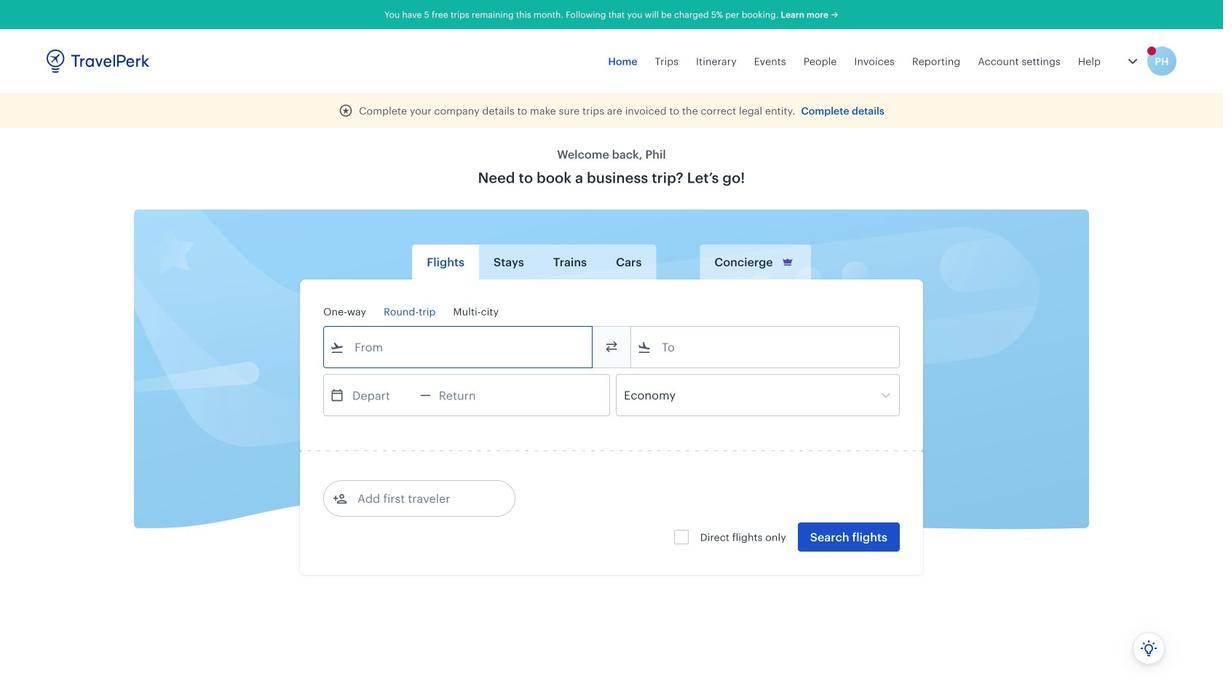 Task type: locate. For each thing, give the bounding box(es) containing it.
Add first traveler search field
[[347, 487, 499, 510]]



Task type: describe. For each thing, give the bounding box(es) containing it.
From search field
[[344, 336, 573, 359]]

Depart text field
[[344, 375, 420, 416]]

To search field
[[652, 336, 880, 359]]

Return text field
[[431, 375, 507, 416]]



